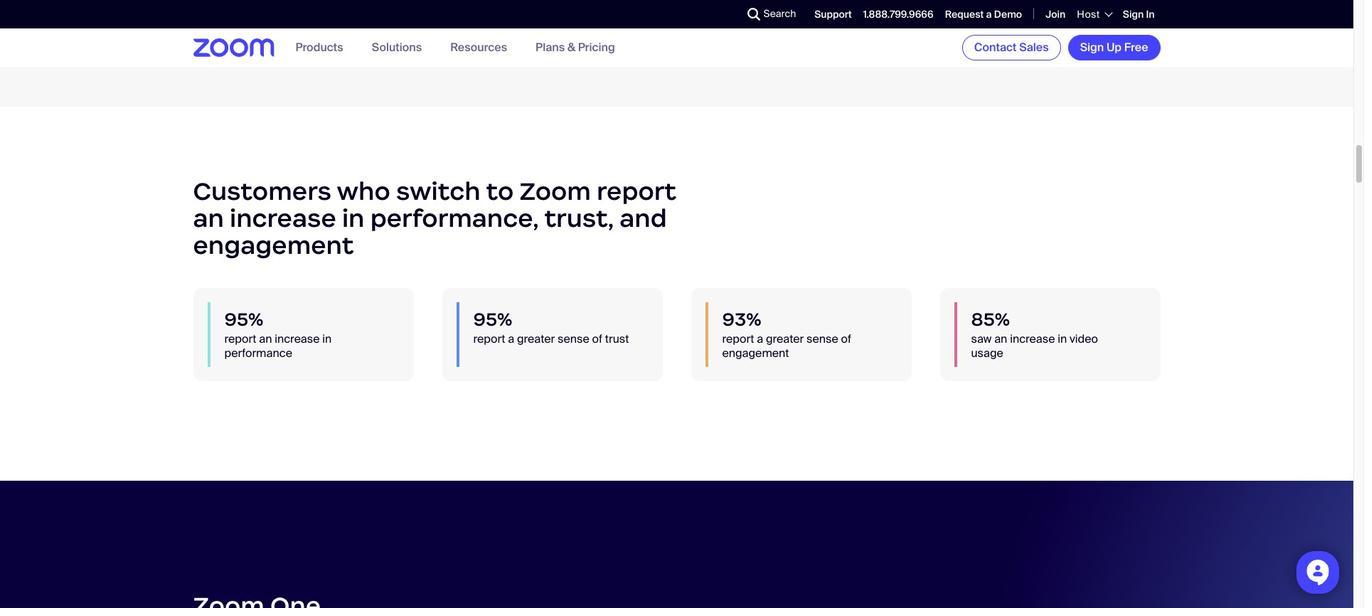 Task type: locate. For each thing, give the bounding box(es) containing it.
1 sense from the left
[[558, 332, 590, 347]]

sense inside "95% report a greater sense of trust"
[[558, 332, 590, 347]]

of for 93%
[[841, 332, 852, 347]]

report for 95% report a greater sense of trust
[[474, 332, 506, 347]]

of
[[592, 332, 603, 347], [841, 332, 852, 347]]

pricing
[[578, 40, 615, 55]]

plans & pricing
[[536, 40, 615, 55]]

in inside 95% report an increase in performance
[[323, 332, 332, 347]]

an inside 95% report an increase in performance
[[259, 332, 272, 347]]

greater inside "95% report a greater sense of trust"
[[517, 332, 555, 347]]

1 horizontal spatial sign
[[1123, 8, 1144, 20]]

0 horizontal spatial engagement
[[193, 230, 354, 261]]

in
[[342, 203, 365, 234], [323, 332, 332, 347], [1058, 332, 1068, 347]]

1 horizontal spatial in
[[342, 203, 365, 234]]

1 horizontal spatial an
[[259, 332, 272, 347]]

report
[[597, 175, 677, 207], [225, 332, 256, 347], [474, 332, 506, 347], [723, 332, 755, 347]]

95% for 95% report an increase in performance
[[225, 308, 264, 331]]

None search field
[[696, 3, 751, 26]]

1 horizontal spatial greater
[[766, 332, 804, 347]]

0 horizontal spatial 95%
[[225, 308, 264, 331]]

2 horizontal spatial an
[[995, 332, 1008, 347]]

2 horizontal spatial in
[[1058, 332, 1068, 347]]

search image
[[748, 8, 760, 21], [748, 8, 760, 21]]

1 horizontal spatial sense
[[807, 332, 839, 347]]

1 horizontal spatial a
[[757, 332, 764, 347]]

trust
[[605, 332, 629, 347]]

sense for 93%
[[807, 332, 839, 347]]

95%
[[225, 308, 264, 331], [474, 308, 513, 331]]

trust,
[[545, 203, 614, 234]]

performance,
[[371, 203, 539, 234]]

report inside 95% report an increase in performance
[[225, 332, 256, 347]]

host button
[[1078, 8, 1112, 21]]

increase inside 85% saw an increase in video usage
[[1011, 332, 1056, 347]]

95% for 95% report a greater sense of trust
[[474, 308, 513, 331]]

95% report a greater sense of trust
[[474, 308, 629, 347]]

1.888.799.9666
[[864, 8, 934, 20]]

request a demo link
[[945, 8, 1023, 20]]

report inside "95% report a greater sense of trust"
[[474, 332, 506, 347]]

95% inside 95% report an increase in performance
[[225, 308, 264, 331]]

2 95% from the left
[[474, 308, 513, 331]]

of for 95%
[[592, 332, 603, 347]]

1 vertical spatial engagement
[[723, 346, 790, 361]]

sign
[[1123, 8, 1144, 20], [1081, 40, 1105, 55]]

customers
[[193, 175, 332, 207]]

0 horizontal spatial an
[[193, 203, 224, 234]]

of inside 93% report a greater sense of engagement
[[841, 332, 852, 347]]

0 horizontal spatial sense
[[558, 332, 590, 347]]

1 horizontal spatial engagement
[[723, 346, 790, 361]]

95% inside "95% report a greater sense of trust"
[[474, 308, 513, 331]]

sense for 95%
[[558, 332, 590, 347]]

an inside 85% saw an increase in video usage
[[995, 332, 1008, 347]]

1 vertical spatial sign
[[1081, 40, 1105, 55]]

engagement down '93%'
[[723, 346, 790, 361]]

report for 95% report an increase in performance
[[225, 332, 256, 347]]

1 of from the left
[[592, 332, 603, 347]]

93%
[[723, 308, 762, 331]]

2 horizontal spatial a
[[987, 8, 992, 20]]

usage
[[972, 346, 1004, 361]]

greater
[[517, 332, 555, 347], [766, 332, 804, 347]]

join link
[[1046, 8, 1066, 20]]

2 greater from the left
[[766, 332, 804, 347]]

support
[[815, 8, 852, 20]]

increase for 85%
[[1011, 332, 1056, 347]]

free
[[1125, 40, 1149, 55]]

zoom logo image
[[193, 39, 274, 57]]

greater inside 93% report a greater sense of engagement
[[766, 332, 804, 347]]

sense
[[558, 332, 590, 347], [807, 332, 839, 347]]

0 horizontal spatial in
[[323, 332, 332, 347]]

in for 85%
[[1058, 332, 1068, 347]]

plans
[[536, 40, 565, 55]]

in for 95%
[[323, 332, 332, 347]]

increase
[[230, 203, 336, 234], [275, 332, 320, 347], [1011, 332, 1056, 347]]

sense inside 93% report a greater sense of engagement
[[807, 332, 839, 347]]

saw
[[972, 332, 992, 347]]

a inside "95% report a greater sense of trust"
[[508, 332, 515, 347]]

1 greater from the left
[[517, 332, 555, 347]]

engagement inside 93% report a greater sense of engagement
[[723, 346, 790, 361]]

an
[[193, 203, 224, 234], [259, 332, 272, 347], [995, 332, 1008, 347]]

a for 95%
[[508, 332, 515, 347]]

engagement down customers
[[193, 230, 354, 261]]

0 horizontal spatial of
[[592, 332, 603, 347]]

0 horizontal spatial sign
[[1081, 40, 1105, 55]]

1 95% from the left
[[225, 308, 264, 331]]

0 horizontal spatial greater
[[517, 332, 555, 347]]

switch
[[396, 175, 481, 207]]

sign left up
[[1081, 40, 1105, 55]]

who
[[337, 175, 390, 207]]

2 of from the left
[[841, 332, 852, 347]]

in inside 85% saw an increase in video usage
[[1058, 332, 1068, 347]]

0 horizontal spatial a
[[508, 332, 515, 347]]

sign up free link
[[1069, 35, 1161, 60]]

2 sense from the left
[[807, 332, 839, 347]]

1 horizontal spatial of
[[841, 332, 852, 347]]

solutions
[[372, 40, 422, 55]]

an inside customers who switch to zoom report an increase in performance, trust, and engagement
[[193, 203, 224, 234]]

increase inside 95% report an increase in performance
[[275, 332, 320, 347]]

report inside 93% report a greater sense of engagement
[[723, 332, 755, 347]]

greater for 93%
[[766, 332, 804, 347]]

of inside "95% report a greater sense of trust"
[[592, 332, 603, 347]]

a
[[987, 8, 992, 20], [508, 332, 515, 347], [757, 332, 764, 347]]

engagement
[[193, 230, 354, 261], [723, 346, 790, 361]]

resources
[[451, 40, 507, 55]]

sign left in
[[1123, 8, 1144, 20]]

0 vertical spatial sign
[[1123, 8, 1144, 20]]

0 vertical spatial engagement
[[193, 230, 354, 261]]

a inside 93% report a greater sense of engagement
[[757, 332, 764, 347]]

to
[[486, 175, 514, 207]]

1 horizontal spatial 95%
[[474, 308, 513, 331]]

video
[[1070, 332, 1099, 347]]



Task type: vqa. For each thing, say whether or not it's contained in the screenshot.
'in' to the middle
yes



Task type: describe. For each thing, give the bounding box(es) containing it.
products button
[[296, 40, 343, 55]]

products
[[296, 40, 343, 55]]

&
[[568, 40, 576, 55]]

95% report an increase in performance
[[225, 308, 332, 361]]

sales
[[1020, 40, 1049, 55]]

host
[[1078, 8, 1101, 21]]

up
[[1107, 40, 1122, 55]]

request a demo
[[945, 8, 1023, 20]]

contact sales
[[975, 40, 1049, 55]]

sign up free
[[1081, 40, 1149, 55]]

93% report a greater sense of engagement
[[723, 308, 852, 361]]

report for 93% report a greater sense of engagement
[[723, 332, 755, 347]]

sign for sign in
[[1123, 8, 1144, 20]]

plans & pricing link
[[536, 40, 615, 55]]

solutions button
[[372, 40, 422, 55]]

increase for 95%
[[275, 332, 320, 347]]

in
[[1147, 8, 1155, 20]]

in inside customers who switch to zoom report an increase in performance, trust, and engagement
[[342, 203, 365, 234]]

a for 93%
[[757, 332, 764, 347]]

sign for sign up free
[[1081, 40, 1105, 55]]

engagement inside customers who switch to zoom report an increase in performance, trust, and engagement
[[193, 230, 354, 261]]

and
[[620, 203, 667, 234]]

join
[[1046, 8, 1066, 20]]

sign in
[[1123, 8, 1155, 20]]

performance
[[225, 346, 292, 361]]

an for 85%
[[995, 332, 1008, 347]]

85%
[[972, 308, 1010, 331]]

demo
[[995, 8, 1023, 20]]

report inside customers who switch to zoom report an increase in performance, trust, and engagement
[[597, 175, 677, 207]]

customers who switch to zoom report an increase in performance, trust, and engagement
[[193, 175, 677, 261]]

increase inside customers who switch to zoom report an increase in performance, trust, and engagement
[[230, 203, 336, 234]]

an for 95%
[[259, 332, 272, 347]]

sign in link
[[1123, 8, 1155, 20]]

zoom
[[520, 175, 591, 207]]

1.888.799.9666 link
[[864, 8, 934, 20]]

search
[[764, 7, 796, 20]]

greater for 95%
[[517, 332, 555, 347]]

support link
[[815, 8, 852, 20]]

resources button
[[451, 40, 507, 55]]

85% saw an increase in video usage
[[972, 308, 1099, 361]]

contact sales link
[[963, 35, 1061, 60]]

contact
[[975, 40, 1017, 55]]

request
[[945, 8, 984, 20]]



